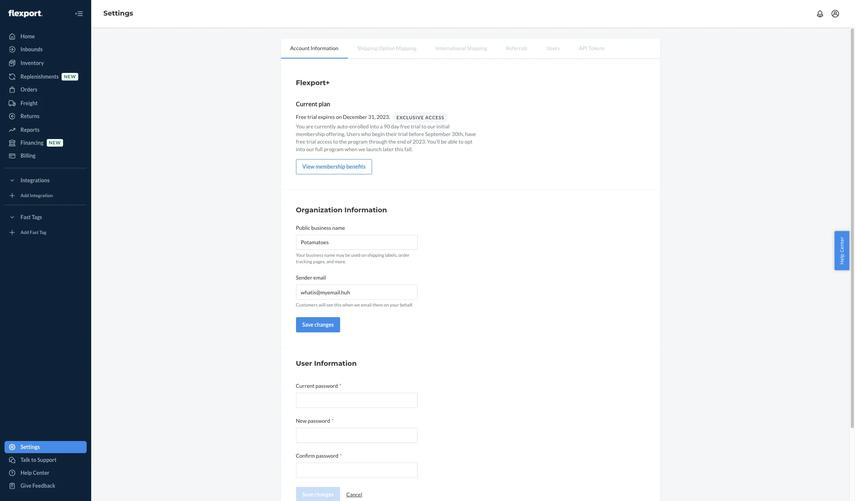 Task type: locate. For each thing, give the bounding box(es) containing it.
to right talk
[[31, 457, 36, 464]]

users tab
[[537, 39, 570, 58]]

be
[[441, 138, 447, 145], [346, 253, 350, 258]]

the down offering.
[[339, 138, 347, 145]]

0 vertical spatial free
[[401, 123, 410, 130]]

password
[[316, 383, 338, 390], [308, 418, 330, 425], [316, 453, 339, 460]]

1 vertical spatial settings
[[21, 444, 40, 451]]

0 vertical spatial new
[[64, 74, 76, 80]]

1 vertical spatial *
[[332, 418, 334, 425]]

2 add from the top
[[21, 230, 29, 236]]

information right account at the top
[[311, 45, 339, 51]]

1 vertical spatial users
[[347, 131, 360, 137]]

inbounds link
[[5, 43, 87, 56]]

1 vertical spatial settings link
[[5, 442, 87, 454]]

1 horizontal spatial be
[[441, 138, 447, 145]]

1 horizontal spatial shipping
[[467, 45, 488, 51]]

free right 'day'
[[401, 123, 410, 130]]

* for new password *
[[332, 418, 334, 425]]

save for 1st save changes button from the top
[[303, 322, 314, 328]]

0 horizontal spatial our
[[306, 146, 315, 153]]

new down reports link
[[49, 140, 61, 146]]

Email address text field
[[296, 285, 418, 300]]

on inside your business name may be used on shipping labels, order tracking pages, and more.
[[362, 253, 367, 258]]

api tokens
[[579, 45, 605, 51]]

new for financing
[[49, 140, 61, 146]]

1 vertical spatial this
[[334, 303, 342, 308]]

1 changes from the top
[[315, 322, 334, 328]]

information
[[311, 45, 339, 51], [345, 206, 387, 215], [314, 360, 357, 368]]

settings
[[103, 9, 133, 18], [21, 444, 40, 451]]

2 save from the top
[[303, 492, 314, 498]]

1 horizontal spatial 2023.
[[413, 138, 427, 145]]

center
[[839, 237, 846, 253], [33, 470, 49, 477]]

password down user information
[[316, 383, 338, 390]]

2 vertical spatial password
[[316, 453, 339, 460]]

changes for 2nd save changes button
[[315, 492, 334, 498]]

save
[[303, 322, 314, 328], [303, 492, 314, 498]]

1 add from the top
[[21, 193, 29, 199]]

users left api
[[547, 45, 560, 51]]

0 horizontal spatial the
[[339, 138, 347, 145]]

1 current from the top
[[296, 100, 318, 108]]

september
[[426, 131, 451, 137]]

membership down are
[[296, 131, 325, 137]]

membership
[[296, 131, 325, 137], [316, 164, 346, 170]]

trial
[[308, 114, 317, 120], [411, 123, 421, 130], [398, 131, 408, 137], [307, 138, 316, 145]]

be inside your business name may be used on shipping labels, order tracking pages, and more.
[[346, 253, 350, 258]]

business inside your business name may be used on shipping labels, order tracking pages, and more.
[[306, 253, 324, 258]]

0 vertical spatial on
[[336, 114, 342, 120]]

0 horizontal spatial new
[[49, 140, 61, 146]]

before
[[409, 131, 425, 137]]

offering.
[[326, 131, 346, 137]]

on right used
[[362, 253, 367, 258]]

your business name may be used on shipping labels, order tracking pages, and more.
[[296, 253, 410, 265]]

2 vertical spatial information
[[314, 360, 357, 368]]

current down 'user'
[[296, 383, 315, 390]]

order
[[399, 253, 410, 258]]

we down email address text box
[[355, 303, 360, 308]]

1 vertical spatial save changes button
[[296, 488, 341, 502]]

0 vertical spatial save
[[303, 322, 314, 328]]

* down user information
[[340, 383, 342, 390]]

them
[[373, 303, 383, 308]]

email left them
[[361, 303, 372, 308]]

membership inside you are currently auto-enrolled into a 90 day free trial to our initial membership offering. users who begin their trial before september 30th, have free trial access to the program through the end of 2023. you'll be able to opt into our full program when we launch later this fall.
[[296, 131, 325, 137]]

tracking
[[296, 259, 312, 265]]

business for your
[[306, 253, 324, 258]]

90
[[384, 123, 390, 130]]

1 horizontal spatial on
[[362, 253, 367, 258]]

1 save from the top
[[303, 322, 314, 328]]

save changes button down will
[[296, 318, 341, 333]]

0 vertical spatial information
[[311, 45, 339, 51]]

we inside you are currently auto-enrolled into a 90 day free trial to our initial membership offering. users who begin their trial before september 30th, have free trial access to the program through the end of 2023. you'll be able to opt into our full program when we launch later this fall.
[[359, 146, 366, 153]]

name for your business name may be used on shipping labels, order tracking pages, and more.
[[324, 253, 335, 258]]

save changes for 2nd save changes button
[[303, 492, 334, 498]]

1 vertical spatial information
[[345, 206, 387, 215]]

to down offering.
[[333, 138, 338, 145]]

business up pages,
[[306, 253, 324, 258]]

1 horizontal spatial into
[[370, 123, 379, 130]]

api
[[579, 45, 588, 51]]

billing link
[[5, 150, 87, 162]]

more.
[[335, 259, 347, 265]]

trial up full
[[307, 138, 316, 145]]

help center inside button
[[839, 237, 846, 265]]

0 horizontal spatial free
[[296, 138, 306, 145]]

help inside button
[[839, 254, 846, 265]]

membership down full
[[316, 164, 346, 170]]

name inside your business name may be used on shipping labels, order tracking pages, and more.
[[324, 253, 335, 258]]

add for add fast tag
[[21, 230, 29, 236]]

2023. up a
[[377, 114, 390, 120]]

0 vertical spatial our
[[428, 123, 436, 130]]

1 horizontal spatial settings
[[103, 9, 133, 18]]

1 vertical spatial on
[[362, 253, 367, 258]]

the down their
[[389, 138, 396, 145]]

this right see
[[334, 303, 342, 308]]

into left full
[[296, 146, 305, 153]]

integrations
[[21, 177, 50, 184]]

1 vertical spatial changes
[[315, 492, 334, 498]]

shipping right international
[[467, 45, 488, 51]]

1 vertical spatial current
[[296, 383, 315, 390]]

fast left tag
[[30, 230, 39, 236]]

our down access
[[428, 123, 436, 130]]

current for current plan
[[296, 100, 318, 108]]

0 vertical spatial this
[[395, 146, 404, 153]]

international shipping tab
[[426, 39, 497, 58]]

1 horizontal spatial help center
[[839, 237, 846, 265]]

1 vertical spatial add
[[21, 230, 29, 236]]

information for user information
[[314, 360, 357, 368]]

name up 'and'
[[324, 253, 335, 258]]

into left a
[[370, 123, 379, 130]]

0 vertical spatial when
[[345, 146, 358, 153]]

add integration link
[[5, 190, 87, 202]]

tag
[[39, 230, 46, 236]]

0 vertical spatial we
[[359, 146, 366, 153]]

to
[[422, 123, 427, 130], [333, 138, 338, 145], [459, 138, 464, 145], [31, 457, 36, 464]]

1 vertical spatial save changes
[[303, 492, 334, 498]]

we
[[359, 146, 366, 153], [355, 303, 360, 308]]

name down organization information
[[333, 225, 345, 231]]

1 vertical spatial save
[[303, 492, 314, 498]]

this down end
[[395, 146, 404, 153]]

1 vertical spatial when
[[343, 303, 354, 308]]

trial up are
[[308, 114, 317, 120]]

save changes left "cancel"
[[303, 492, 334, 498]]

shipping left option
[[358, 45, 378, 51]]

free down the you
[[296, 138, 306, 145]]

api tokens tab
[[570, 39, 615, 58]]

customers will see this when we email them on your behalf.
[[296, 303, 413, 308]]

freight link
[[5, 97, 87, 110]]

password for current password
[[316, 383, 338, 390]]

0 vertical spatial help
[[839, 254, 846, 265]]

open account menu image
[[832, 9, 841, 18]]

program down who on the top
[[348, 138, 368, 145]]

current up free
[[296, 100, 318, 108]]

1 horizontal spatial free
[[401, 123, 410, 130]]

0 vertical spatial be
[[441, 138, 447, 145]]

on
[[336, 114, 342, 120], [362, 253, 367, 258], [384, 303, 389, 308]]

current for current password *
[[296, 383, 315, 390]]

users inside you are currently auto-enrolled into a 90 day free trial to our initial membership offering. users who begin their trial before september 30th, have free trial access to the program through the end of 2023. you'll be able to opt into our full program when we launch later this fall.
[[347, 131, 360, 137]]

this
[[395, 146, 404, 153], [334, 303, 342, 308]]

2 current from the top
[[296, 383, 315, 390]]

30th,
[[452, 131, 464, 137]]

add for add integration
[[21, 193, 29, 199]]

financing
[[21, 140, 44, 146]]

* for current password *
[[340, 383, 342, 390]]

program down access
[[324, 146, 344, 153]]

1 vertical spatial email
[[361, 303, 372, 308]]

Business name text field
[[296, 235, 418, 250]]

save changes
[[303, 322, 334, 328], [303, 492, 334, 498]]

current
[[296, 100, 318, 108], [296, 383, 315, 390]]

0 horizontal spatial email
[[314, 275, 326, 281]]

public business name
[[296, 225, 345, 231]]

1 vertical spatial name
[[324, 253, 335, 258]]

0 vertical spatial settings link
[[103, 9, 133, 18]]

0 vertical spatial *
[[340, 383, 342, 390]]

0 vertical spatial program
[[348, 138, 368, 145]]

december
[[343, 114, 368, 120]]

0 vertical spatial center
[[839, 237, 846, 253]]

1 shipping from the left
[[358, 45, 378, 51]]

1 horizontal spatial help
[[839, 254, 846, 265]]

None password field
[[296, 393, 418, 409], [296, 428, 418, 444], [296, 463, 418, 479], [296, 393, 418, 409], [296, 428, 418, 444], [296, 463, 418, 479]]

1 vertical spatial help
[[21, 470, 32, 477]]

fast tags
[[21, 214, 42, 221]]

save changes button
[[296, 318, 341, 333], [296, 488, 341, 502]]

changes
[[315, 322, 334, 328], [315, 492, 334, 498]]

1 horizontal spatial center
[[839, 237, 846, 253]]

save changes for 1st save changes button from the top
[[303, 322, 334, 328]]

feedback
[[32, 483, 55, 490]]

changes for 1st save changes button from the top
[[315, 322, 334, 328]]

settings link
[[103, 9, 133, 18], [5, 442, 87, 454]]

0 horizontal spatial into
[[296, 146, 305, 153]]

0 vertical spatial email
[[314, 275, 326, 281]]

0 horizontal spatial shipping
[[358, 45, 378, 51]]

business down organization
[[312, 225, 332, 231]]

be left able
[[441, 138, 447, 145]]

changes left "cancel"
[[315, 492, 334, 498]]

0 vertical spatial changes
[[315, 322, 334, 328]]

free
[[401, 123, 410, 130], [296, 138, 306, 145]]

users down enrolled
[[347, 131, 360, 137]]

add left the integration
[[21, 193, 29, 199]]

1 vertical spatial password
[[308, 418, 330, 425]]

see
[[327, 303, 334, 308]]

be right may
[[346, 253, 350, 258]]

1 save changes from the top
[[303, 322, 334, 328]]

international shipping
[[436, 45, 488, 51]]

add down fast tags
[[21, 230, 29, 236]]

will
[[319, 303, 326, 308]]

information inside tab
[[311, 45, 339, 51]]

information up current password *
[[314, 360, 357, 368]]

* for confirm password *
[[340, 453, 342, 460]]

shipping option mapping tab
[[348, 39, 426, 58]]

organization
[[296, 206, 343, 215]]

begin
[[372, 131, 385, 137]]

auto-
[[337, 123, 350, 130]]

through
[[369, 138, 388, 145]]

add integration
[[21, 193, 53, 199]]

0 vertical spatial 2023.
[[377, 114, 390, 120]]

changes down will
[[315, 322, 334, 328]]

2 shipping from the left
[[467, 45, 488, 51]]

when inside you are currently auto-enrolled into a 90 day free trial to our initial membership offering. users who begin their trial before september 30th, have free trial access to the program through the end of 2023. you'll be able to opt into our full program when we launch later this fall.
[[345, 146, 358, 153]]

on up auto-
[[336, 114, 342, 120]]

save changes down will
[[303, 322, 334, 328]]

password right new
[[308, 418, 330, 425]]

users inside tab
[[547, 45, 560, 51]]

plan
[[319, 100, 331, 108]]

initial
[[437, 123, 450, 130]]

have
[[465, 131, 477, 137]]

0 vertical spatial business
[[312, 225, 332, 231]]

email right 'sender'
[[314, 275, 326, 281]]

pages,
[[313, 259, 326, 265]]

0 vertical spatial add
[[21, 193, 29, 199]]

0 horizontal spatial help center
[[21, 470, 49, 477]]

0 horizontal spatial users
[[347, 131, 360, 137]]

tab list
[[281, 39, 661, 59]]

0 vertical spatial membership
[[296, 131, 325, 137]]

who
[[361, 131, 371, 137]]

* right new
[[332, 418, 334, 425]]

exclusive access
[[397, 115, 445, 121]]

our left full
[[306, 146, 315, 153]]

launch
[[367, 146, 382, 153]]

0 vertical spatial help center
[[839, 237, 846, 265]]

0 vertical spatial current
[[296, 100, 318, 108]]

when up benefits
[[345, 146, 358, 153]]

when down email address text box
[[343, 303, 354, 308]]

add fast tag
[[21, 230, 46, 236]]

0 horizontal spatial be
[[346, 253, 350, 258]]

1 horizontal spatial new
[[64, 74, 76, 80]]

1 horizontal spatial the
[[389, 138, 396, 145]]

fast left tags
[[21, 214, 31, 221]]

1 vertical spatial free
[[296, 138, 306, 145]]

1 vertical spatial 2023.
[[413, 138, 427, 145]]

2023. down before
[[413, 138, 427, 145]]

2 changes from the top
[[315, 492, 334, 498]]

0 horizontal spatial on
[[336, 114, 342, 120]]

2 vertical spatial *
[[340, 453, 342, 460]]

1 horizontal spatial users
[[547, 45, 560, 51]]

1 the from the left
[[339, 138, 347, 145]]

1 horizontal spatial our
[[428, 123, 436, 130]]

0 horizontal spatial center
[[33, 470, 49, 477]]

0 vertical spatial save changes
[[303, 322, 334, 328]]

save for 2nd save changes button
[[303, 492, 314, 498]]

1 horizontal spatial this
[[395, 146, 404, 153]]

2023. inside you are currently auto-enrolled into a 90 day free trial to our initial membership offering. users who begin their trial before september 30th, have free trial access to the program through the end of 2023. you'll be able to opt into our full program when we launch later this fall.
[[413, 138, 427, 145]]

user
[[296, 360, 312, 368]]

1 vertical spatial new
[[49, 140, 61, 146]]

0 vertical spatial into
[[370, 123, 379, 130]]

on left your
[[384, 303, 389, 308]]

used
[[351, 253, 361, 258]]

new
[[64, 74, 76, 80], [49, 140, 61, 146]]

returns
[[21, 113, 39, 119]]

currently
[[315, 123, 336, 130]]

users
[[547, 45, 560, 51], [347, 131, 360, 137]]

save changes button left cancel button
[[296, 488, 341, 502]]

we left launch
[[359, 146, 366, 153]]

free trial expires on december 31, 2023.
[[296, 114, 390, 120]]

information up business name text box
[[345, 206, 387, 215]]

1 vertical spatial business
[[306, 253, 324, 258]]

new up orders "link"
[[64, 74, 76, 80]]

1 vertical spatial program
[[324, 146, 344, 153]]

password right confirm
[[316, 453, 339, 460]]

1 vertical spatial fast
[[30, 230, 39, 236]]

0 vertical spatial save changes button
[[296, 318, 341, 333]]

name
[[333, 225, 345, 231], [324, 253, 335, 258]]

fast
[[21, 214, 31, 221], [30, 230, 39, 236]]

0 vertical spatial password
[[316, 383, 338, 390]]

2 save changes from the top
[[303, 492, 334, 498]]

1 vertical spatial be
[[346, 253, 350, 258]]

* right confirm
[[340, 453, 342, 460]]

0 vertical spatial name
[[333, 225, 345, 231]]

home link
[[5, 30, 87, 43]]

0 vertical spatial users
[[547, 45, 560, 51]]

1 vertical spatial membership
[[316, 164, 346, 170]]



Task type: vqa. For each thing, say whether or not it's contained in the screenshot.
Parcels Read Access
no



Task type: describe. For each thing, give the bounding box(es) containing it.
support
[[37, 457, 57, 464]]

tab list containing account information
[[281, 39, 661, 59]]

integrations button
[[5, 175, 87, 187]]

to inside talk to support link
[[31, 457, 36, 464]]

shipping
[[368, 253, 384, 258]]

help center button
[[835, 231, 850, 270]]

and
[[327, 259, 334, 265]]

password for new password
[[308, 418, 330, 425]]

1 save changes button from the top
[[296, 318, 341, 333]]

this inside you are currently auto-enrolled into a 90 day free trial to our initial membership offering. users who begin their trial before september 30th, have free trial access to the program through the end of 2023. you'll be able to opt into our full program when we launch later this fall.
[[395, 146, 404, 153]]

close navigation image
[[75, 9, 84, 18]]

you are currently auto-enrolled into a 90 day free trial to our initial membership offering. users who begin their trial before september 30th, have free trial access to the program through the end of 2023. you'll be able to opt into our full program when we launch later this fall.
[[296, 123, 477, 153]]

account information tab
[[281, 39, 348, 59]]

view membership benefits button
[[296, 159, 372, 175]]

customers
[[296, 303, 318, 308]]

1 vertical spatial center
[[33, 470, 49, 477]]

talk to support link
[[5, 455, 87, 467]]

freight
[[21, 100, 38, 107]]

fast inside dropdown button
[[21, 214, 31, 221]]

may
[[336, 253, 345, 258]]

2 the from the left
[[389, 138, 396, 145]]

returns link
[[5, 110, 87, 122]]

view
[[303, 164, 315, 170]]

labels,
[[385, 253, 398, 258]]

trial up end
[[398, 131, 408, 137]]

current password *
[[296, 383, 342, 390]]

full
[[316, 146, 323, 153]]

open notifications image
[[816, 9, 825, 18]]

your
[[296, 253, 306, 258]]

a
[[380, 123, 383, 130]]

shipping inside tab
[[467, 45, 488, 51]]

shipping option mapping
[[358, 45, 417, 51]]

1 horizontal spatial settings link
[[103, 9, 133, 18]]

day
[[391, 123, 400, 130]]

account information
[[290, 45, 339, 51]]

shipping inside tab
[[358, 45, 378, 51]]

you'll
[[428, 138, 440, 145]]

new for replenishments
[[64, 74, 76, 80]]

0 vertical spatial settings
[[103, 9, 133, 18]]

organization information
[[296, 206, 387, 215]]

exclusive
[[397, 115, 424, 121]]

option
[[379, 45, 395, 51]]

0 horizontal spatial program
[[324, 146, 344, 153]]

0 horizontal spatial help
[[21, 470, 32, 477]]

business for public
[[312, 225, 332, 231]]

give feedback
[[21, 483, 55, 490]]

tokens
[[589, 45, 605, 51]]

their
[[386, 131, 397, 137]]

end
[[398, 138, 406, 145]]

orders
[[21, 86, 37, 93]]

1 horizontal spatial program
[[348, 138, 368, 145]]

cancel
[[347, 492, 363, 498]]

add fast tag link
[[5, 227, 87, 239]]

0 horizontal spatial this
[[334, 303, 342, 308]]

to left opt
[[459, 138, 464, 145]]

you
[[296, 123, 305, 130]]

2 save changes button from the top
[[296, 488, 341, 502]]

to down the exclusive access
[[422, 123, 427, 130]]

opt
[[465, 138, 473, 145]]

view membership benefits
[[303, 164, 366, 170]]

integration
[[30, 193, 53, 199]]

0 horizontal spatial settings link
[[5, 442, 87, 454]]

fall.
[[405, 146, 413, 153]]

be inside you are currently auto-enrolled into a 90 day free trial to our initial membership offering. users who begin their trial before september 30th, have free trial access to the program through the end of 2023. you'll be able to opt into our full program when we launch later this fall.
[[441, 138, 447, 145]]

name for public business name
[[333, 225, 345, 231]]

access
[[317, 138, 332, 145]]

flexport+
[[296, 79, 330, 87]]

new password *
[[296, 418, 334, 425]]

membership inside button
[[316, 164, 346, 170]]

of
[[407, 138, 412, 145]]

flexport logo image
[[8, 10, 43, 17]]

information for organization information
[[345, 206, 387, 215]]

your
[[390, 303, 399, 308]]

give feedback button
[[5, 480, 87, 493]]

referrals tab
[[497, 39, 537, 58]]

able
[[448, 138, 458, 145]]

talk
[[21, 457, 30, 464]]

inbounds
[[21, 46, 43, 52]]

current plan
[[296, 100, 331, 108]]

referrals
[[507, 45, 528, 51]]

mapping
[[396, 45, 417, 51]]

sender
[[296, 275, 313, 281]]

help center link
[[5, 467, 87, 480]]

free
[[296, 114, 307, 120]]

center inside button
[[839, 237, 846, 253]]

user information
[[296, 360, 357, 368]]

information for account information
[[311, 45, 339, 51]]

1 horizontal spatial email
[[361, 303, 372, 308]]

inventory
[[21, 60, 44, 66]]

1 vertical spatial into
[[296, 146, 305, 153]]

view membership benefits link
[[296, 159, 372, 175]]

replenishments
[[21, 73, 59, 80]]

tags
[[32, 214, 42, 221]]

new
[[296, 418, 307, 425]]

0 horizontal spatial settings
[[21, 444, 40, 451]]

talk to support
[[21, 457, 57, 464]]

2 horizontal spatial on
[[384, 303, 389, 308]]

sender email
[[296, 275, 326, 281]]

are
[[306, 123, 314, 130]]

password for confirm password
[[316, 453, 339, 460]]

home
[[21, 33, 35, 40]]

1 vertical spatial we
[[355, 303, 360, 308]]

trial up before
[[411, 123, 421, 130]]

benefits
[[347, 164, 366, 170]]

31,
[[369, 114, 376, 120]]

give
[[21, 483, 31, 490]]

1 vertical spatial our
[[306, 146, 315, 153]]

billing
[[21, 153, 36, 159]]

reports
[[21, 127, 39, 133]]

orders link
[[5, 84, 87, 96]]

0 horizontal spatial 2023.
[[377, 114, 390, 120]]

enrolled
[[350, 123, 369, 130]]

cancel button
[[347, 488, 363, 502]]

confirm password *
[[296, 453, 342, 460]]

access
[[426, 115, 445, 121]]

account
[[290, 45, 310, 51]]

inventory link
[[5, 57, 87, 69]]

1 vertical spatial help center
[[21, 470, 49, 477]]



